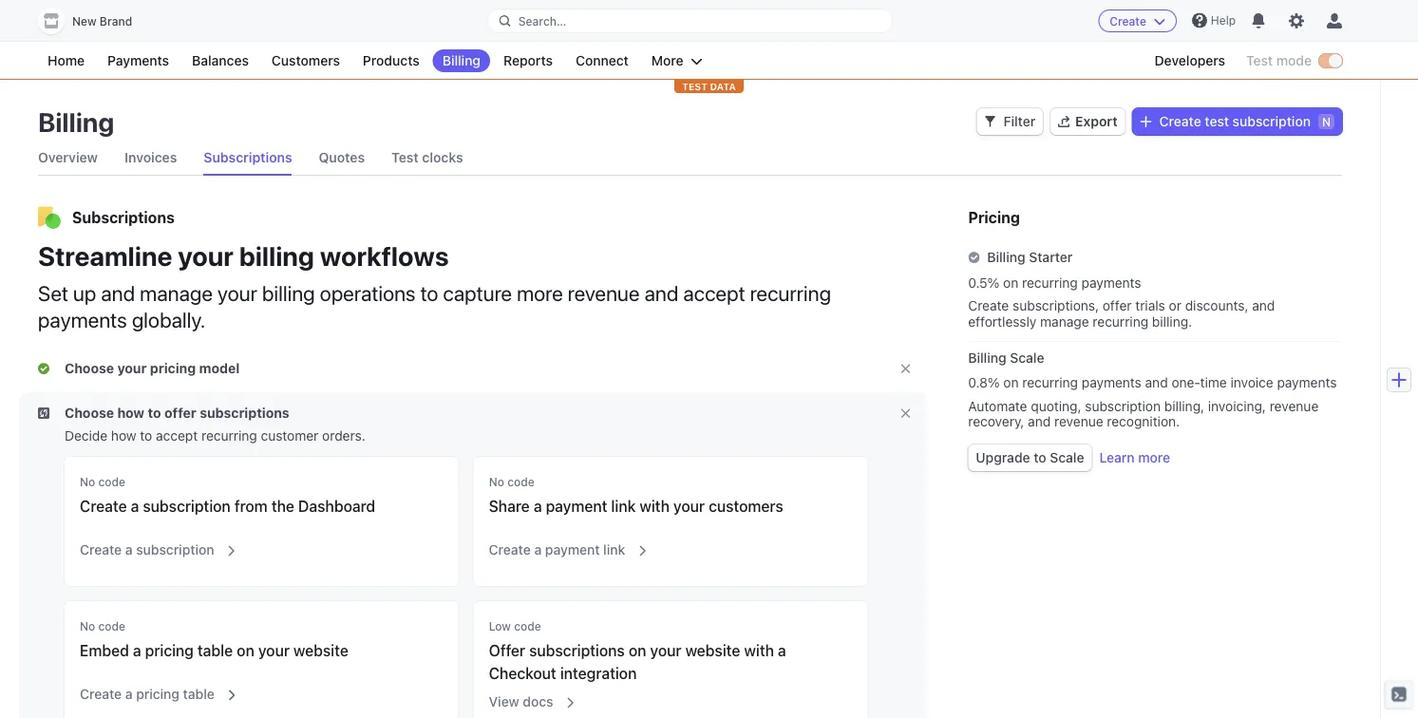 Task type: locate. For each thing, give the bounding box(es) containing it.
no down decide at left bottom
[[80, 475, 95, 489]]

create a subscription
[[80, 542, 214, 558]]

2 website from the left
[[685, 642, 740, 660]]

code inside no code embed a pricing table on your website
[[98, 620, 125, 633]]

link inside no code share a payment link with your customers
[[611, 497, 636, 515]]

n
[[1322, 115, 1331, 128]]

1 vertical spatial manage
[[1040, 313, 1089, 329]]

manage
[[140, 280, 213, 305], [1040, 313, 1089, 329]]

to left capture
[[420, 280, 438, 305]]

a inside no code embed a pricing table on your website
[[133, 642, 141, 660]]

code inside no code create a subscription from the dashboard
[[98, 475, 125, 489]]

test
[[1246, 53, 1273, 68], [391, 150, 419, 165]]

svg image inside choose how to offer subscriptions dropdown button
[[38, 408, 49, 419]]

0 vertical spatial accept
[[683, 280, 745, 305]]

recurring inside billing scale 0.8% on recurring payments and one-time invoice payments automate quoting, subscription billing, invoicing, revenue recovery, and revenue recognition.
[[1022, 375, 1078, 390]]

0 horizontal spatial scale
[[1010, 350, 1044, 365]]

create for create a pricing table
[[80, 686, 122, 702]]

0 vertical spatial offer
[[1103, 298, 1132, 313]]

choose how to offer subscriptions
[[65, 405, 289, 421]]

scale down effortlessly at the top right of the page
[[1010, 350, 1044, 365]]

0 horizontal spatial revenue
[[568, 280, 640, 305]]

billing left reports
[[442, 53, 481, 68]]

from
[[234, 497, 268, 515]]

0 vertical spatial choose
[[65, 360, 114, 376]]

more right capture
[[517, 280, 563, 305]]

payment inside no code share a payment link with your customers
[[546, 497, 607, 515]]

help
[[1211, 14, 1236, 27]]

manage up globally.
[[140, 280, 213, 305]]

2 choose from the top
[[65, 405, 114, 421]]

recognition.
[[1107, 414, 1180, 429]]

no for embed a pricing table on your website
[[80, 620, 95, 633]]

no for share a payment link with your customers
[[489, 475, 504, 489]]

products link
[[353, 49, 429, 72]]

0 horizontal spatial with
[[640, 497, 670, 515]]

to inside dropdown button
[[148, 405, 161, 421]]

0 vertical spatial billing
[[239, 240, 314, 271]]

1 vertical spatial scale
[[1050, 450, 1084, 465]]

link up the create a payment link button
[[611, 497, 636, 515]]

your inside no code share a payment link with your customers
[[673, 497, 705, 515]]

payments inside streamline your billing workflows set up and manage your billing operations to capture more revenue and accept recurring payments globally.
[[38, 307, 127, 332]]

0 horizontal spatial manage
[[140, 280, 213, 305]]

home
[[47, 53, 85, 68]]

customers link
[[262, 49, 349, 72]]

1 horizontal spatial revenue
[[1054, 414, 1103, 429]]

1 horizontal spatial with
[[744, 642, 774, 660]]

tab list containing overview
[[38, 141, 1342, 176]]

tab list
[[38, 141, 1342, 176]]

code up embed
[[98, 620, 125, 633]]

more right learn
[[1138, 450, 1170, 465]]

1 horizontal spatial manage
[[1040, 313, 1089, 329]]

subscriptions inside low code offer subscriptions on your website with a checkout integration
[[529, 642, 625, 660]]

pricing up create a pricing table button
[[145, 642, 194, 660]]

no code share a payment link with your customers
[[489, 475, 783, 515]]

create test subscription
[[1159, 114, 1311, 129]]

table down no code embed a pricing table on your website
[[183, 686, 214, 702]]

how
[[117, 405, 144, 421], [111, 428, 136, 444]]

0 horizontal spatial more
[[517, 280, 563, 305]]

payments
[[1081, 275, 1141, 290], [38, 307, 127, 332], [1082, 375, 1142, 390], [1277, 375, 1337, 390]]

1 horizontal spatial scale
[[1050, 450, 1084, 465]]

1 vertical spatial accept
[[156, 428, 198, 444]]

1 vertical spatial subscriptions
[[72, 208, 175, 227]]

offer up decide how to accept recurring customer orders.
[[164, 405, 196, 421]]

discounts,
[[1185, 298, 1249, 313]]

svg image for filter
[[985, 116, 996, 127]]

billing up '0.8%'
[[968, 350, 1007, 365]]

how for choose
[[117, 405, 144, 421]]

pricing inside button
[[136, 686, 179, 702]]

subscriptions
[[200, 405, 289, 421], [529, 642, 625, 660]]

subscription inside button
[[136, 542, 214, 558]]

0 vertical spatial scale
[[1010, 350, 1044, 365]]

create for create test subscription
[[1159, 114, 1201, 129]]

subscriptions up integration
[[529, 642, 625, 660]]

effortlessly
[[968, 313, 1037, 329]]

and
[[101, 280, 135, 305], [645, 280, 679, 305], [1252, 298, 1275, 313], [1145, 375, 1168, 390], [1028, 414, 1051, 429]]

0 vertical spatial link
[[611, 497, 636, 515]]

streamline
[[38, 240, 172, 271]]

create a subscription button
[[68, 529, 238, 563]]

0 horizontal spatial subscriptions
[[200, 405, 289, 421]]

0 horizontal spatial offer
[[164, 405, 196, 421]]

subscriptions
[[204, 150, 292, 165], [72, 208, 175, 227]]

accept inside streamline your billing workflows set up and manage your billing operations to capture more revenue and accept recurring payments globally.
[[683, 280, 745, 305]]

offer inside 0.5% on recurring payments create subscriptions, offer trials or discounts, and effortlessly manage recurring billing.
[[1103, 298, 1132, 313]]

svg image inside choose your pricing model dropdown button
[[38, 363, 49, 374]]

how inside dropdown button
[[117, 405, 144, 421]]

billing scale 0.8% on recurring payments and one-time invoice payments automate quoting, subscription billing, invoicing, revenue recovery, and revenue recognition.
[[968, 350, 1337, 429]]

recurring
[[1022, 275, 1078, 290], [750, 280, 831, 305], [1093, 313, 1149, 329], [1022, 375, 1078, 390], [201, 428, 257, 444]]

code for offer
[[514, 620, 541, 633]]

no inside no code embed a pricing table on your website
[[80, 620, 95, 633]]

1 vertical spatial more
[[1138, 450, 1170, 465]]

how right decide at left bottom
[[111, 428, 136, 444]]

trials
[[1135, 298, 1165, 313]]

1 horizontal spatial subscriptions
[[529, 642, 625, 660]]

no inside no code share a payment link with your customers
[[489, 475, 504, 489]]

1 horizontal spatial test
[[1246, 53, 1273, 68]]

subscriptions up streamline
[[72, 208, 175, 227]]

code right low
[[514, 620, 541, 633]]

invoice
[[1231, 375, 1274, 390]]

quoting,
[[1031, 398, 1081, 414]]

upgrade to scale
[[976, 450, 1084, 465]]

1 vertical spatial table
[[183, 686, 214, 702]]

1 vertical spatial test
[[391, 150, 419, 165]]

a inside low code offer subscriptions on your website with a checkout integration
[[778, 642, 786, 660]]

0 vertical spatial test
[[1246, 53, 1273, 68]]

1 vertical spatial billing
[[262, 280, 315, 305]]

subscriptions up decide how to accept recurring customer orders.
[[200, 405, 289, 421]]

test for test mode
[[1246, 53, 1273, 68]]

pricing up the "choose how to offer subscriptions"
[[150, 360, 196, 376]]

choose inside dropdown button
[[65, 405, 114, 421]]

pricing down no code embed a pricing table on your website
[[136, 686, 179, 702]]

1 choose from the top
[[65, 360, 114, 376]]

choose inside dropdown button
[[65, 360, 114, 376]]

on inside low code offer subscriptions on your website with a checkout integration
[[629, 642, 646, 660]]

automate
[[968, 398, 1027, 414]]

1 vertical spatial how
[[111, 428, 136, 444]]

billing
[[239, 240, 314, 271], [262, 280, 315, 305]]

to down choose your pricing model
[[148, 405, 161, 421]]

offer left 'trials'
[[1103, 298, 1132, 313]]

subscription up 'create a subscription' button
[[143, 497, 231, 515]]

payment down no code share a payment link with your customers
[[545, 542, 600, 558]]

2 vertical spatial pricing
[[136, 686, 179, 702]]

with
[[640, 497, 670, 515], [744, 642, 774, 660]]

no up embed
[[80, 620, 95, 633]]

0 horizontal spatial website
[[294, 642, 348, 660]]

1 vertical spatial offer
[[164, 405, 196, 421]]

no inside no code create a subscription from the dashboard
[[80, 475, 95, 489]]

a inside button
[[125, 686, 133, 702]]

choose for choose how to offer subscriptions
[[65, 405, 114, 421]]

how for decide
[[111, 428, 136, 444]]

subscription down no code create a subscription from the dashboard
[[136, 542, 214, 558]]

svg image inside filter popup button
[[985, 116, 996, 127]]

pricing for model
[[150, 360, 196, 376]]

scale
[[1010, 350, 1044, 365], [1050, 450, 1084, 465]]

time
[[1200, 375, 1227, 390]]

pricing
[[150, 360, 196, 376], [145, 642, 194, 660], [136, 686, 179, 702]]

0 horizontal spatial test
[[391, 150, 419, 165]]

view docs
[[489, 694, 553, 710]]

code inside no code share a payment link with your customers
[[507, 475, 535, 489]]

test left clocks
[[391, 150, 419, 165]]

your
[[178, 240, 233, 271], [217, 280, 257, 305], [117, 360, 147, 376], [673, 497, 705, 515], [258, 642, 290, 660], [650, 642, 682, 660]]

1 website from the left
[[294, 642, 348, 660]]

payments up 'trials'
[[1081, 275, 1141, 290]]

0 vertical spatial more
[[517, 280, 563, 305]]

orders.
[[322, 428, 365, 444]]

manage right effortlessly at the top right of the page
[[1040, 313, 1089, 329]]

payments down up
[[38, 307, 127, 332]]

create
[[1110, 14, 1146, 28], [1159, 114, 1201, 129], [968, 298, 1009, 313], [80, 497, 127, 515], [80, 542, 122, 558], [489, 542, 531, 558], [80, 686, 122, 702]]

revenue
[[568, 280, 640, 305], [1270, 398, 1319, 414], [1054, 414, 1103, 429]]

test inside tab list
[[391, 150, 419, 165]]

checkout
[[489, 664, 556, 682]]

0 vertical spatial how
[[117, 405, 144, 421]]

0 vertical spatial table
[[198, 642, 233, 660]]

recovery,
[[968, 414, 1024, 429]]

0 vertical spatial with
[[640, 497, 670, 515]]

0 horizontal spatial subscriptions
[[72, 208, 175, 227]]

manage inside streamline your billing workflows set up and manage your billing operations to capture more revenue and accept recurring payments globally.
[[140, 280, 213, 305]]

no
[[80, 475, 95, 489], [489, 475, 504, 489], [80, 620, 95, 633]]

0 vertical spatial manage
[[140, 280, 213, 305]]

table up create a pricing table button
[[198, 642, 233, 660]]

0 vertical spatial payment
[[546, 497, 607, 515]]

to right upgrade
[[1034, 450, 1046, 465]]

subscriptions inside tab list
[[204, 150, 292, 165]]

1 vertical spatial payment
[[545, 542, 600, 558]]

1 vertical spatial with
[[744, 642, 774, 660]]

more
[[517, 280, 563, 305], [1138, 450, 1170, 465]]

choose your pricing model
[[65, 360, 240, 376]]

1 vertical spatial pricing
[[145, 642, 194, 660]]

0 vertical spatial pricing
[[150, 360, 196, 376]]

choose how to offer subscriptions button
[[38, 404, 293, 423]]

test clocks link
[[391, 141, 463, 175]]

svg image
[[985, 116, 996, 127], [1140, 116, 1152, 127], [38, 363, 49, 374], [38, 408, 49, 419]]

test left mode at the right top of page
[[1246, 53, 1273, 68]]

subscription up learn
[[1085, 398, 1161, 414]]

payment up the create a payment link button
[[546, 497, 607, 515]]

create for create a subscription
[[80, 542, 122, 558]]

website inside no code embed a pricing table on your website
[[294, 642, 348, 660]]

link down no code share a payment link with your customers
[[603, 542, 625, 558]]

1 horizontal spatial website
[[685, 642, 740, 660]]

streamline your billing workflows set up and manage your billing operations to capture more revenue and accept recurring payments globally.
[[38, 240, 831, 332]]

link
[[611, 497, 636, 515], [603, 542, 625, 558]]

pricing
[[968, 208, 1020, 227]]

developers
[[1155, 53, 1225, 68]]

choose
[[65, 360, 114, 376], [65, 405, 114, 421]]

low
[[489, 620, 511, 633]]

your inside no code embed a pricing table on your website
[[258, 642, 290, 660]]

1 horizontal spatial subscriptions
[[204, 150, 292, 165]]

how down choose your pricing model dropdown button at left
[[117, 405, 144, 421]]

create inside no code create a subscription from the dashboard
[[80, 497, 127, 515]]

more inside streamline your billing workflows set up and manage your billing operations to capture more revenue and accept recurring payments globally.
[[517, 280, 563, 305]]

code inside low code offer subscriptions on your website with a checkout integration
[[514, 620, 541, 633]]

Search… search field
[[488, 9, 892, 33]]

a
[[131, 497, 139, 515], [534, 497, 542, 515], [125, 542, 133, 558], [534, 542, 542, 558], [133, 642, 141, 660], [778, 642, 786, 660], [125, 686, 133, 702]]

offer
[[1103, 298, 1132, 313], [164, 405, 196, 421]]

with inside no code share a payment link with your customers
[[640, 497, 670, 515]]

billing
[[442, 53, 481, 68], [38, 106, 114, 137], [987, 249, 1026, 265], [968, 350, 1007, 365]]

code for share
[[507, 475, 535, 489]]

1 vertical spatial link
[[603, 542, 625, 558]]

subscriptions left quotes
[[204, 150, 292, 165]]

0 vertical spatial subscriptions
[[200, 405, 289, 421]]

create a pricing table
[[80, 686, 214, 702]]

learn more link
[[1099, 448, 1170, 467]]

1 vertical spatial subscriptions
[[529, 642, 625, 660]]

set
[[38, 280, 68, 305]]

code up share
[[507, 475, 535, 489]]

table inside no code embed a pricing table on your website
[[198, 642, 233, 660]]

brand
[[100, 15, 132, 28]]

view
[[489, 694, 519, 710]]

1 horizontal spatial offer
[[1103, 298, 1132, 313]]

no up share
[[489, 475, 504, 489]]

1 horizontal spatial accept
[[683, 280, 745, 305]]

0 vertical spatial subscriptions
[[204, 150, 292, 165]]

scale left learn
[[1050, 450, 1084, 465]]

code down decide at left bottom
[[98, 475, 125, 489]]

1 vertical spatial choose
[[65, 405, 114, 421]]

pricing inside dropdown button
[[150, 360, 196, 376]]

upgrade to scale link
[[968, 445, 1092, 471]]

accept
[[683, 280, 745, 305], [156, 428, 198, 444]]



Task type: vqa. For each thing, say whether or not it's contained in the screenshot.
integration
yes



Task type: describe. For each thing, give the bounding box(es) containing it.
your inside dropdown button
[[117, 360, 147, 376]]

embed
[[80, 642, 129, 660]]

website inside low code offer subscriptions on your website with a checkout integration
[[685, 642, 740, 660]]

test data
[[682, 81, 736, 92]]

dashboard
[[298, 497, 375, 515]]

test
[[1205, 114, 1229, 129]]

manage inside 0.5% on recurring payments create subscriptions, offer trials or discounts, and effortlessly manage recurring billing.
[[1040, 313, 1089, 329]]

with inside low code offer subscriptions on your website with a checkout integration
[[744, 642, 774, 660]]

create for create a payment link
[[489, 542, 531, 558]]

share
[[489, 497, 530, 515]]

create inside 0.5% on recurring payments create subscriptions, offer trials or discounts, and effortlessly manage recurring billing.
[[968, 298, 1009, 313]]

new
[[72, 15, 96, 28]]

0 horizontal spatial accept
[[156, 428, 198, 444]]

payments
[[107, 53, 169, 68]]

new brand button
[[38, 8, 151, 34]]

decide
[[65, 428, 107, 444]]

subscription right 'test'
[[1233, 114, 1311, 129]]

code for create
[[98, 475, 125, 489]]

table inside button
[[183, 686, 214, 702]]

offer
[[489, 642, 525, 660]]

clocks
[[422, 150, 463, 165]]

svg image for choose your pricing model
[[38, 363, 49, 374]]

billing link
[[433, 49, 490, 72]]

search…
[[518, 14, 566, 28]]

subscriptions,
[[1013, 298, 1099, 313]]

up
[[73, 280, 96, 305]]

a inside no code share a payment link with your customers
[[534, 497, 542, 515]]

globally.
[[132, 307, 205, 332]]

billing up 0.5%
[[987, 249, 1026, 265]]

to down choose how to offer subscriptions dropdown button
[[140, 428, 152, 444]]

upgrade
[[976, 450, 1030, 465]]

Search… text field
[[488, 9, 892, 33]]

customer
[[261, 428, 319, 444]]

pricing for table
[[136, 686, 179, 702]]

svg image for choose how to offer subscriptions
[[38, 408, 49, 419]]

create for create
[[1110, 14, 1146, 28]]

more button
[[642, 49, 712, 72]]

new brand
[[72, 15, 132, 28]]

create a payment link
[[489, 542, 625, 558]]

and inside 0.5% on recurring payments create subscriptions, offer trials or discounts, and effortlessly manage recurring billing.
[[1252, 298, 1275, 313]]

0.5%
[[968, 275, 1000, 290]]

code for embed
[[98, 620, 125, 633]]

create a payment link button
[[477, 529, 649, 563]]

pricing inside no code embed a pricing table on your website
[[145, 642, 194, 660]]

customers
[[272, 53, 340, 68]]

overview link
[[38, 141, 98, 175]]

billing up overview
[[38, 106, 114, 137]]

recurring inside streamline your billing workflows set up and manage your billing operations to capture more revenue and accept recurring payments globally.
[[750, 280, 831, 305]]

test
[[682, 81, 707, 92]]

on inside billing scale 0.8% on recurring payments and one-time invoice payments automate quoting, subscription billing, invoicing, revenue recovery, and revenue recognition.
[[1003, 375, 1019, 390]]

0.5% on recurring payments create subscriptions, offer trials or discounts, and effortlessly manage recurring billing.
[[968, 275, 1275, 329]]

choose for choose your pricing model
[[65, 360, 114, 376]]

choose your pricing model button
[[38, 359, 243, 378]]

export button
[[1051, 108, 1125, 135]]

more
[[651, 53, 684, 68]]

reports
[[503, 53, 553, 68]]

1 horizontal spatial more
[[1138, 450, 1170, 465]]

no code embed a pricing table on your website
[[80, 620, 348, 660]]

filter button
[[977, 108, 1043, 135]]

a inside no code create a subscription from the dashboard
[[131, 497, 139, 515]]

or
[[1169, 298, 1182, 313]]

home link
[[38, 49, 94, 72]]

reports link
[[494, 49, 562, 72]]

products
[[363, 53, 420, 68]]

revenue inside streamline your billing workflows set up and manage your billing operations to capture more revenue and accept recurring payments globally.
[[568, 280, 640, 305]]

on inside no code embed a pricing table on your website
[[237, 642, 254, 660]]

billing.
[[1152, 313, 1192, 329]]

no code create a subscription from the dashboard
[[80, 475, 375, 515]]

your inside low code offer subscriptions on your website with a checkout integration
[[650, 642, 682, 660]]

subscriptions link
[[204, 141, 292, 175]]

invoices link
[[124, 141, 177, 175]]

payments right the invoice
[[1277, 375, 1337, 390]]

one-
[[1172, 375, 1200, 390]]

low code offer subscriptions on your website with a checkout integration
[[489, 620, 786, 682]]

billing inside billing scale 0.8% on recurring payments and one-time invoice payments automate quoting, subscription billing, invoicing, revenue recovery, and revenue recognition.
[[968, 350, 1007, 365]]

developers link
[[1145, 49, 1235, 72]]

billing starter
[[987, 249, 1073, 265]]

invoicing,
[[1208, 398, 1266, 414]]

subscriptions inside choose how to offer subscriptions dropdown button
[[200, 405, 289, 421]]

workflows
[[320, 240, 449, 271]]

create a pricing table button
[[68, 673, 238, 708]]

help button
[[1184, 5, 1243, 36]]

quotes
[[319, 150, 365, 165]]

subscription inside billing scale 0.8% on recurring payments and one-time invoice payments automate quoting, subscription billing, invoicing, revenue recovery, and revenue recognition.
[[1085, 398, 1161, 414]]

balances
[[192, 53, 249, 68]]

overview
[[38, 150, 98, 165]]

to inside streamline your billing workflows set up and manage your billing operations to capture more revenue and accept recurring payments globally.
[[420, 280, 438, 305]]

payments link
[[98, 49, 179, 72]]

test mode
[[1246, 53, 1312, 68]]

model
[[199, 360, 240, 376]]

create button
[[1098, 9, 1177, 32]]

quotes link
[[319, 141, 365, 175]]

link inside button
[[603, 542, 625, 558]]

on inside 0.5% on recurring payments create subscriptions, offer trials or discounts, and effortlessly manage recurring billing.
[[1003, 275, 1019, 290]]

filter
[[1004, 114, 1036, 129]]

integration
[[560, 664, 637, 682]]

learn
[[1099, 450, 1135, 465]]

no for create a subscription from the dashboard
[[80, 475, 95, 489]]

test for test clocks
[[391, 150, 419, 165]]

the
[[271, 497, 294, 515]]

2 horizontal spatial revenue
[[1270, 398, 1319, 414]]

mode
[[1276, 53, 1312, 68]]

data
[[710, 81, 736, 92]]

offer inside dropdown button
[[164, 405, 196, 421]]

connect link
[[566, 49, 638, 72]]

test clocks
[[391, 150, 463, 165]]

0.8%
[[968, 375, 1000, 390]]

customers
[[709, 497, 783, 515]]

payments up recognition.
[[1082, 375, 1142, 390]]

scale inside billing scale 0.8% on recurring payments and one-time invoice payments automate quoting, subscription billing, invoicing, revenue recovery, and revenue recognition.
[[1010, 350, 1044, 365]]

payments inside 0.5% on recurring payments create subscriptions, offer trials or discounts, and effortlessly manage recurring billing.
[[1081, 275, 1141, 290]]

starter
[[1029, 249, 1073, 265]]

payment inside the create a payment link button
[[545, 542, 600, 558]]

connect
[[576, 53, 629, 68]]

subscription inside no code create a subscription from the dashboard
[[143, 497, 231, 515]]

billing,
[[1164, 398, 1205, 414]]

invoices
[[124, 150, 177, 165]]



